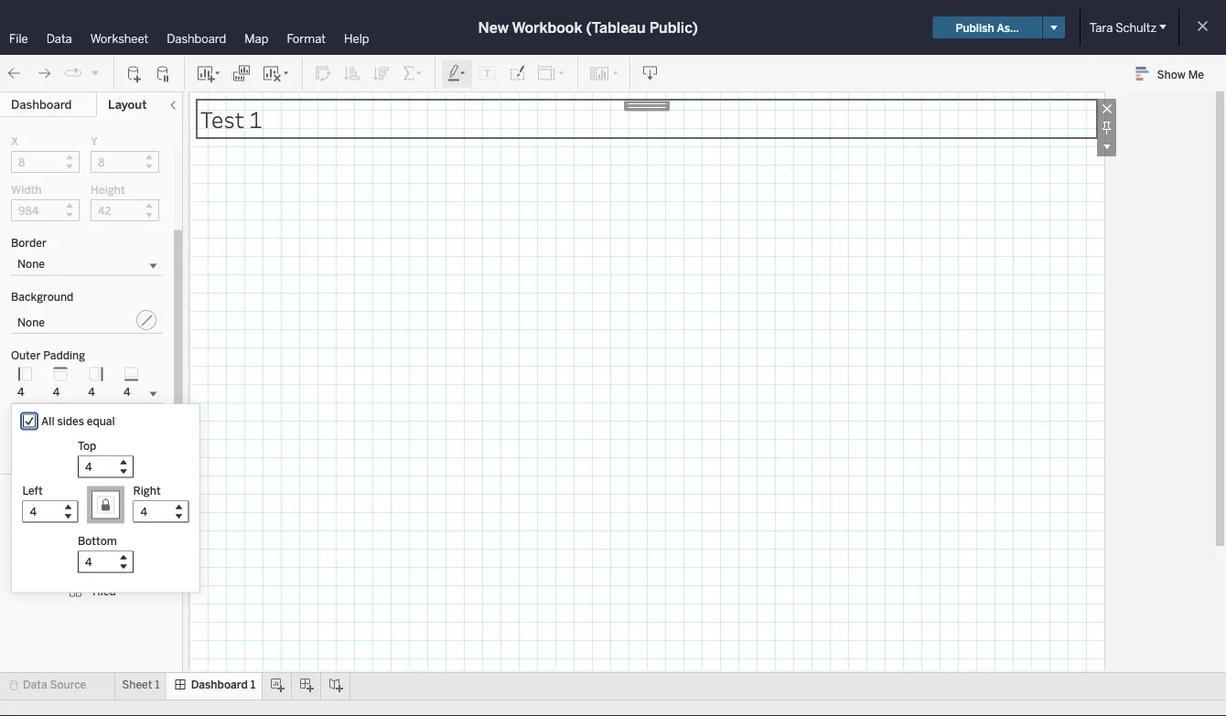 Task type: describe. For each thing, give the bounding box(es) containing it.
test inside heading
[[200, 103, 244, 134]]

test 1 application
[[183, 92, 1225, 717]]

3 4 from the left
[[88, 386, 95, 399]]

tara
[[1090, 20, 1113, 35]]

fit image
[[537, 65, 567, 83]]

Height text field
[[91, 200, 159, 221]]

2 0 from the left
[[124, 456, 131, 469]]

inner padding
[[11, 419, 83, 432]]

item
[[11, 486, 35, 499]]

vertical container
[[72, 543, 165, 556]]

outer padding
[[11, 349, 85, 362]]

swap rows and columns image
[[314, 65, 332, 83]]

public)
[[650, 19, 698, 36]]

tara schultz
[[1090, 20, 1157, 35]]

2 4 from the left
[[53, 386, 60, 399]]

vertical
[[72, 543, 111, 556]]

new
[[478, 19, 509, 36]]

dashboard right the sheet 1 on the bottom left of page
[[191, 679, 248, 692]]

help
[[344, 31, 369, 46]]

format workbook image
[[508, 65, 526, 83]]

border
[[11, 236, 46, 249]]

sheet 1
[[122, 679, 160, 692]]

all sides equal
[[41, 415, 115, 428]]

dashboard inside item hierarchy dashboard 1
[[11, 505, 67, 518]]

1 4 from the left
[[17, 386, 24, 399]]

sides
[[57, 415, 84, 428]]

outer
[[11, 349, 41, 362]]

new workbook (tableau public)
[[478, 19, 698, 36]]

y
[[91, 135, 98, 148]]

4 4 from the left
[[124, 386, 131, 399]]

test 1 inside heading
[[200, 103, 262, 134]]

right
[[133, 485, 161, 498]]

publish as... button
[[933, 16, 1042, 38]]

fix height image
[[1097, 118, 1117, 137]]

1 horizontal spatial tiled
[[91, 585, 116, 598]]

source
[[50, 679, 86, 692]]

equal
[[87, 415, 115, 428]]

data for data source
[[23, 679, 47, 692]]

Width text field
[[11, 200, 80, 221]]

none button for background
[[11, 308, 163, 334]]

x
[[11, 135, 18, 148]]

Right text field
[[133, 501, 189, 523]]

workbook
[[512, 19, 582, 36]]

1 inside heading
[[249, 103, 262, 134]]

show/hide cards image
[[589, 65, 619, 83]]

none for background
[[17, 316, 45, 329]]

hierarchy
[[38, 486, 87, 499]]

padding for outer padding
[[43, 349, 85, 362]]

download image
[[642, 65, 660, 83]]

worksheet
[[90, 31, 149, 46]]

file
[[9, 31, 28, 46]]

show
[[1157, 67, 1186, 81]]

duplicate image
[[232, 65, 251, 83]]



Task type: vqa. For each thing, say whether or not it's contained in the screenshot.
0
yes



Task type: locate. For each thing, give the bounding box(es) containing it.
0 vertical spatial data
[[46, 31, 72, 46]]

all
[[41, 415, 54, 428]]

test 1 down vertical
[[87, 564, 116, 577]]

show labels image
[[479, 65, 497, 83]]

none down border
[[17, 258, 45, 271]]

replay animation image
[[64, 64, 82, 83]]

X text field
[[11, 151, 80, 173]]

height
[[91, 183, 125, 196]]

1
[[249, 103, 262, 134], [70, 505, 75, 518], [111, 564, 116, 577], [155, 679, 160, 692], [251, 679, 255, 692]]

as...
[[997, 21, 1019, 34]]

tiled
[[54, 522, 79, 535], [91, 585, 116, 598]]

1 vertical spatial data
[[23, 679, 47, 692]]

(tableau
[[586, 19, 646, 36]]

1 0 from the left
[[88, 456, 96, 469]]

0
[[88, 456, 96, 469], [124, 456, 131, 469]]

0 vertical spatial test 1
[[200, 103, 262, 134]]

none button up background
[[11, 253, 163, 276]]

data
[[46, 31, 72, 46], [23, 679, 47, 692]]

4 up equal
[[88, 386, 95, 399]]

dashboard 1
[[191, 679, 255, 692]]

inner
[[11, 419, 38, 432]]

data up replay animation icon
[[46, 31, 72, 46]]

container
[[114, 543, 165, 556]]

top
[[78, 440, 96, 453]]

1 vertical spatial none
[[17, 316, 45, 329]]

Y text field
[[91, 151, 159, 173]]

publish
[[956, 21, 995, 34]]

show me
[[1157, 67, 1204, 81]]

test down new worksheet image
[[200, 103, 244, 134]]

dashboard
[[167, 31, 226, 46], [11, 97, 72, 112], [11, 505, 67, 518], [191, 679, 248, 692]]

new worksheet image
[[196, 65, 221, 83]]

pause auto updates image
[[155, 65, 173, 83]]

none button down background
[[11, 308, 163, 334]]

sort descending image
[[372, 65, 391, 83]]

sheet
[[122, 679, 152, 692]]

test 1 down duplicate icon on the left
[[200, 103, 262, 134]]

4 up inner
[[17, 386, 24, 399]]

item hierarchy dashboard 1
[[11, 486, 87, 518]]

format
[[287, 31, 326, 46]]

4
[[17, 386, 24, 399], [53, 386, 60, 399], [88, 386, 95, 399], [124, 386, 131, 399]]

test 1
[[200, 103, 262, 134], [87, 564, 116, 577]]

none button
[[11, 253, 163, 276], [11, 308, 163, 334]]

highlight image
[[447, 65, 468, 83]]

clear sheet image
[[262, 65, 291, 83]]

Bottom text field
[[78, 551, 134, 573]]

padding for inner padding
[[41, 419, 83, 432]]

none button for border
[[11, 253, 163, 276]]

show me button
[[1128, 59, 1221, 88]]

redo image
[[35, 65, 53, 83]]

1 none button from the top
[[11, 253, 163, 276]]

bottom
[[78, 535, 117, 548]]

dashboard up new worksheet image
[[167, 31, 226, 46]]

left
[[22, 485, 43, 498]]

0 horizontal spatial tiled
[[54, 522, 79, 535]]

none down background
[[17, 316, 45, 329]]

1 horizontal spatial 0
[[124, 456, 131, 469]]

0 vertical spatial test
[[200, 103, 244, 134]]

totals image
[[402, 65, 424, 83]]

remove from dashboard image
[[1097, 99, 1117, 118]]

padding up top
[[41, 419, 83, 432]]

data source
[[23, 679, 86, 692]]

padding
[[43, 349, 85, 362], [41, 419, 83, 432]]

4 up all
[[53, 386, 60, 399]]

0 horizontal spatial test 1
[[87, 564, 116, 577]]

1 none from the top
[[17, 258, 45, 271]]

data left source
[[23, 679, 47, 692]]

width
[[11, 183, 42, 196]]

test
[[200, 103, 244, 134], [87, 564, 108, 577]]

publish as...
[[956, 21, 1019, 34]]

0 vertical spatial none button
[[11, 253, 163, 276]]

dashboard down the redo icon
[[11, 97, 72, 112]]

test down vertical
[[87, 564, 108, 577]]

sort ascending image
[[343, 65, 362, 83]]

0 vertical spatial tiled
[[54, 522, 79, 535]]

Left text field
[[22, 501, 78, 523]]

none for border
[[17, 258, 45, 271]]

test 1 heading
[[200, 103, 1094, 135]]

collapse image
[[167, 100, 178, 111]]

data for data
[[46, 31, 72, 46]]

2 none button from the top
[[11, 308, 163, 334]]

padding right outer
[[43, 349, 85, 362]]

background
[[11, 291, 74, 304]]

schultz
[[1116, 20, 1157, 35]]

1 horizontal spatial test
[[200, 103, 244, 134]]

tiled down item hierarchy dashboard 1
[[54, 522, 79, 535]]

1 inside item hierarchy dashboard 1
[[70, 505, 75, 518]]

1 vertical spatial padding
[[41, 419, 83, 432]]

1 vertical spatial none button
[[11, 308, 163, 334]]

map
[[245, 31, 269, 46]]

dashboard down left
[[11, 505, 67, 518]]

1 vertical spatial tiled
[[91, 585, 116, 598]]

0 horizontal spatial test
[[87, 564, 108, 577]]

replay animation image
[[90, 67, 101, 78]]

4 up top 'text field'
[[124, 386, 131, 399]]

1 vertical spatial test
[[87, 564, 108, 577]]

Top text field
[[78, 456, 134, 478]]

1 horizontal spatial test 1
[[200, 103, 262, 134]]

2 none from the top
[[17, 316, 45, 329]]

tiled down bottom text field at the left of the page
[[91, 585, 116, 598]]

undo image
[[5, 65, 24, 83]]

layout
[[108, 97, 147, 112]]

me
[[1189, 67, 1204, 81]]

1 vertical spatial test 1
[[87, 564, 116, 577]]

new data source image
[[125, 65, 144, 83]]

0 vertical spatial padding
[[43, 349, 85, 362]]

0 horizontal spatial 0
[[88, 456, 96, 469]]

0 vertical spatial none
[[17, 258, 45, 271]]

none
[[17, 258, 45, 271], [17, 316, 45, 329]]

more options image
[[1097, 137, 1117, 156]]



